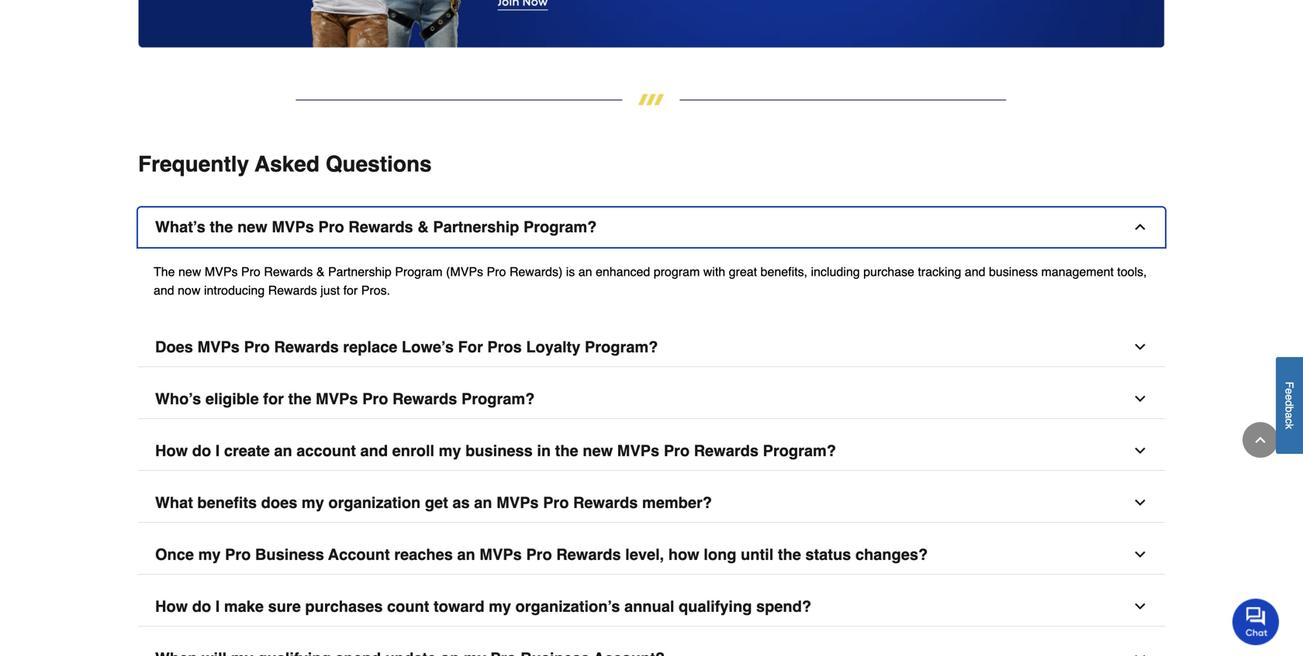 Task type: vqa. For each thing, say whether or not it's contained in the screenshot.
HYDRONIC HEATERS link
no



Task type: describe. For each thing, give the bounding box(es) containing it.
chevron down image inside who's eligible for the mvps pro rewards program? 'button'
[[1132, 392, 1148, 407]]

as
[[452, 494, 470, 512]]

c
[[1283, 419, 1296, 425]]

create
[[224, 442, 270, 460]]

(mvps
[[446, 265, 483, 279]]

tools,
[[1117, 265, 1147, 279]]

count
[[387, 598, 429, 616]]

how for how do i make sure purchases count toward my organization's annual qualifying spend?
[[155, 598, 188, 616]]

chevron up image inside what's the new mvps pro rewards & partnership program? button
[[1132, 219, 1148, 235]]

partnership inside the new mvps pro rewards & partnership program (mvps pro rewards) is an enhanced program with great benefits, including purchase tracking and business management tools, and now introducing rewards just for pros.
[[328, 265, 392, 279]]

program
[[395, 265, 443, 279]]

organization
[[328, 494, 421, 512]]

and inside how do i create an account and enroll my business in the new mvps pro rewards program? 'button'
[[360, 442, 388, 460]]

enhanced
[[596, 265, 650, 279]]

rewards)
[[509, 265, 563, 279]]

f
[[1283, 382, 1296, 389]]

business inside the new mvps pro rewards & partnership program (mvps pro rewards) is an enhanced program with great benefits, including purchase tracking and business management tools, and now introducing rewards just for pros.
[[989, 265, 1038, 279]]

is
[[566, 265, 575, 279]]

rewards down just
[[274, 338, 339, 356]]

changes?
[[855, 546, 928, 564]]

once
[[155, 546, 194, 564]]

once my pro business account reaches an mvps pro rewards level, how long until the status changes?
[[155, 546, 928, 564]]

partnership inside what's the new mvps pro rewards & partnership program? button
[[433, 218, 519, 236]]

including
[[811, 265, 860, 279]]

reaches
[[394, 546, 453, 564]]

business
[[255, 546, 324, 564]]

pro right (mvps
[[487, 265, 506, 279]]

my inside once my pro business account reaches an mvps pro rewards level, how long until the status changes? button
[[198, 546, 221, 564]]

my inside "how do i make sure purchases count toward my organization's annual qualifying spend?" button
[[489, 598, 511, 616]]

not a lowe's m v ps pro rewards member? don't miss out. join now. image
[[138, 0, 1165, 48]]

enroll
[[392, 442, 434, 460]]

pro up introducing
[[241, 265, 260, 279]]

i for create
[[215, 442, 220, 460]]

purchase
[[863, 265, 914, 279]]

the new mvps pro rewards & partnership program (mvps pro rewards) is an enhanced program with great benefits, including purchase tracking and business management tools, and now introducing rewards just for pros.
[[154, 265, 1147, 298]]

chevron down image for spend?
[[1132, 599, 1148, 615]]

do for make
[[192, 598, 211, 616]]

once my pro business account reaches an mvps pro rewards level, how long until the status changes? button
[[138, 536, 1165, 575]]

level,
[[625, 546, 664, 564]]

business inside 'button'
[[465, 442, 533, 460]]

pro left business
[[225, 546, 251, 564]]

the inside button
[[778, 546, 801, 564]]

what's
[[155, 218, 205, 236]]

organization's
[[515, 598, 620, 616]]

how do i make sure purchases count toward my organization's annual qualifying spend?
[[155, 598, 811, 616]]

spend?
[[756, 598, 811, 616]]

new inside button
[[237, 218, 267, 236]]

k
[[1283, 425, 1296, 430]]

does mvps pro rewards replace lowe's for pros loyalty program? button
[[138, 328, 1165, 367]]

rewards inside 'button'
[[392, 390, 457, 408]]

rewards up level,
[[573, 494, 638, 512]]

introducing
[[204, 283, 265, 298]]

account
[[297, 442, 356, 460]]

qualifying
[[679, 598, 752, 616]]

chat invite button image
[[1233, 599, 1280, 646]]

does
[[155, 338, 193, 356]]

new inside the new mvps pro rewards & partnership program (mvps pro rewards) is an enhanced program with great benefits, including purchase tracking and business management tools, and now introducing rewards just for pros.
[[178, 265, 201, 279]]

tracking
[[918, 265, 961, 279]]

pro down 'in'
[[543, 494, 569, 512]]

how do i create an account and enroll my business in the new mvps pro rewards program?
[[155, 442, 836, 460]]

chevron down image for long
[[1132, 547, 1148, 563]]

how do i make sure purchases count toward my organization's annual qualifying spend? button
[[138, 588, 1165, 627]]

just
[[321, 283, 340, 298]]

who's eligible for the mvps pro rewards program? button
[[138, 380, 1165, 419]]

does mvps pro rewards replace lowe's for pros loyalty program?
[[155, 338, 658, 356]]

who's eligible for the mvps pro rewards program?
[[155, 390, 535, 408]]

pro inside 'button'
[[664, 442, 690, 460]]

rewards up introducing
[[264, 265, 313, 279]]



Task type: locate. For each thing, give the bounding box(es) containing it.
b
[[1283, 407, 1296, 413]]

e
[[1283, 389, 1296, 395], [1283, 395, 1296, 401]]

eligible
[[205, 390, 259, 408]]

pro inside 'button'
[[362, 390, 388, 408]]

0 vertical spatial i
[[215, 442, 220, 460]]

do
[[192, 442, 211, 460], [192, 598, 211, 616]]

&
[[417, 218, 429, 236], [316, 265, 325, 279]]

d
[[1283, 401, 1296, 407]]

mvps
[[272, 218, 314, 236], [205, 265, 238, 279], [197, 338, 240, 356], [316, 390, 358, 408], [617, 442, 659, 460], [496, 494, 539, 512], [480, 546, 522, 564]]

until
[[741, 546, 774, 564]]

for inside 'button'
[[263, 390, 284, 408]]

new
[[237, 218, 267, 236], [178, 265, 201, 279], [583, 442, 613, 460]]

rewards inside 'button'
[[694, 442, 759, 460]]

an right the 'reaches'
[[457, 546, 475, 564]]

rewards
[[349, 218, 413, 236], [264, 265, 313, 279], [268, 283, 317, 298], [274, 338, 339, 356], [392, 390, 457, 408], [694, 442, 759, 460], [573, 494, 638, 512], [556, 546, 621, 564]]

mvps inside button
[[480, 546, 522, 564]]

2 chevron down image from the top
[[1132, 651, 1148, 657]]

benefits
[[197, 494, 257, 512]]

lowe's
[[402, 338, 454, 356]]

who's
[[155, 390, 201, 408]]

0 vertical spatial chevron down image
[[1132, 392, 1148, 407]]

make
[[224, 598, 264, 616]]

rewards down 'lowe's'
[[392, 390, 457, 408]]

what
[[155, 494, 193, 512]]

and down the
[[154, 283, 174, 298]]

& inside the new mvps pro rewards & partnership program (mvps pro rewards) is an enhanced program with great benefits, including purchase tracking and business management tools, and now introducing rewards just for pros.
[[316, 265, 325, 279]]

mvps down who's eligible for the mvps pro rewards program? 'button'
[[617, 442, 659, 460]]

0 vertical spatial business
[[989, 265, 1038, 279]]

1 vertical spatial partnership
[[328, 265, 392, 279]]

loyalty
[[526, 338, 580, 356]]

purchases
[[305, 598, 383, 616]]

mvps inside 'button'
[[617, 442, 659, 460]]

chevron down image
[[1132, 392, 1148, 407], [1132, 651, 1148, 657]]

1 vertical spatial and
[[154, 283, 174, 298]]

new up introducing
[[237, 218, 267, 236]]

an
[[578, 265, 592, 279], [274, 442, 292, 460], [474, 494, 492, 512], [457, 546, 475, 564]]

rewards up organization's
[[556, 546, 621, 564]]

1 do from the top
[[192, 442, 211, 460]]

business left 'in'
[[465, 442, 533, 460]]

0 vertical spatial for
[[343, 283, 358, 298]]

how up what
[[155, 442, 188, 460]]

1 vertical spatial new
[[178, 265, 201, 279]]

1 horizontal spatial and
[[360, 442, 388, 460]]

2 vertical spatial new
[[583, 442, 613, 460]]

my inside what benefits does my organization get as an mvps pro rewards member? button
[[302, 494, 324, 512]]

for right 'eligible'
[[263, 390, 284, 408]]

what's the new mvps pro rewards & partnership program? button
[[138, 208, 1165, 247]]

1 vertical spatial i
[[215, 598, 220, 616]]

new up the now
[[178, 265, 201, 279]]

for inside the new mvps pro rewards & partnership program (mvps pro rewards) is an enhanced program with great benefits, including purchase tracking and business management tools, and now introducing rewards just for pros.
[[343, 283, 358, 298]]

how
[[668, 546, 699, 564]]

0 vertical spatial and
[[965, 265, 985, 279]]

1 vertical spatial business
[[465, 442, 533, 460]]

5 chevron down image from the top
[[1132, 599, 1148, 615]]

account
[[328, 546, 390, 564]]

0 vertical spatial new
[[237, 218, 267, 236]]

1 e from the top
[[1283, 389, 1296, 395]]

1 chevron down image from the top
[[1132, 392, 1148, 407]]

chevron up image inside scroll to top element
[[1253, 433, 1268, 448]]

mvps up introducing
[[205, 265, 238, 279]]

chevron down image
[[1132, 340, 1148, 355], [1132, 443, 1148, 459], [1132, 495, 1148, 511], [1132, 547, 1148, 563], [1132, 599, 1148, 615]]

pros
[[487, 338, 522, 356]]

1 vertical spatial chevron down image
[[1132, 651, 1148, 657]]

2 do from the top
[[192, 598, 211, 616]]

0 vertical spatial partnership
[[433, 218, 519, 236]]

program?
[[524, 218, 597, 236], [585, 338, 658, 356], [461, 390, 535, 408], [763, 442, 836, 460]]

4 chevron down image from the top
[[1132, 547, 1148, 563]]

do inside button
[[192, 598, 211, 616]]

pro up 'eligible'
[[244, 338, 270, 356]]

do left make
[[192, 598, 211, 616]]

the right 'in'
[[555, 442, 578, 460]]

sure
[[268, 598, 301, 616]]

3 chevron down image from the top
[[1132, 495, 1148, 511]]

0 horizontal spatial &
[[316, 265, 325, 279]]

my right once
[[198, 546, 221, 564]]

mvps right does in the left of the page
[[197, 338, 240, 356]]

for
[[458, 338, 483, 356]]

chevron down image inside once my pro business account reaches an mvps pro rewards level, how long until the status changes? button
[[1132, 547, 1148, 563]]

0 vertical spatial how
[[155, 442, 188, 460]]

f e e d b a c k button
[[1276, 358, 1303, 455]]

1 vertical spatial how
[[155, 598, 188, 616]]

mvps inside the new mvps pro rewards & partnership program (mvps pro rewards) is an enhanced program with great benefits, including purchase tracking and business management tools, and now introducing rewards just for pros.
[[205, 265, 238, 279]]

mvps up "account"
[[316, 390, 358, 408]]

1 horizontal spatial chevron up image
[[1253, 433, 1268, 448]]

rewards up member?
[[694, 442, 759, 460]]

in
[[537, 442, 551, 460]]

2 e from the top
[[1283, 395, 1296, 401]]

get
[[425, 494, 448, 512]]

pro
[[318, 218, 344, 236], [241, 265, 260, 279], [487, 265, 506, 279], [244, 338, 270, 356], [362, 390, 388, 408], [664, 442, 690, 460], [543, 494, 569, 512], [225, 546, 251, 564], [526, 546, 552, 564]]

mvps up how do i make sure purchases count toward my organization's annual qualifying spend?
[[480, 546, 522, 564]]

an right create
[[274, 442, 292, 460]]

& up just
[[316, 265, 325, 279]]

program? inside 'button'
[[763, 442, 836, 460]]

an inside 'button'
[[274, 442, 292, 460]]

my right does on the left of page
[[302, 494, 324, 512]]

an inside the new mvps pro rewards & partnership program (mvps pro rewards) is an enhanced program with great benefits, including purchase tracking and business management tools, and now introducing rewards just for pros.
[[578, 265, 592, 279]]

the inside 'button'
[[288, 390, 311, 408]]

partnership up (mvps
[[433, 218, 519, 236]]

chevron down image for new
[[1132, 443, 1148, 459]]

0 vertical spatial chevron up image
[[1132, 219, 1148, 235]]

an inside button
[[457, 546, 475, 564]]

1 horizontal spatial business
[[989, 265, 1038, 279]]

& inside button
[[417, 218, 429, 236]]

frequently asked questions
[[138, 152, 432, 177]]

toward
[[434, 598, 484, 616]]

the up "account"
[[288, 390, 311, 408]]

annual
[[624, 598, 674, 616]]

business left the management
[[989, 265, 1038, 279]]

rewards inside button
[[556, 546, 621, 564]]

what benefits does my organization get as an mvps pro rewards member?
[[155, 494, 712, 512]]

program? inside 'button'
[[461, 390, 535, 408]]

rewards up program
[[349, 218, 413, 236]]

mvps down how do i create an account and enroll my business in the new mvps pro rewards program?
[[496, 494, 539, 512]]

2 chevron down image from the top
[[1132, 443, 1148, 459]]

asked
[[255, 152, 320, 177]]

how down once
[[155, 598, 188, 616]]

2 how from the top
[[155, 598, 188, 616]]

and right the tracking at top right
[[965, 265, 985, 279]]

do inside 'button'
[[192, 442, 211, 460]]

1 vertical spatial chevron up image
[[1253, 433, 1268, 448]]

my inside how do i create an account and enroll my business in the new mvps pro rewards program? 'button'
[[439, 442, 461, 460]]

benefits,
[[761, 265, 807, 279]]

1 horizontal spatial &
[[417, 218, 429, 236]]

i left make
[[215, 598, 220, 616]]

how do i create an account and enroll my business in the new mvps pro rewards program? button
[[138, 432, 1165, 471]]

the
[[154, 265, 175, 279]]

my right enroll
[[439, 442, 461, 460]]

partnership up pros. at the top left of page
[[328, 265, 392, 279]]

0 horizontal spatial business
[[465, 442, 533, 460]]

my right toward at the bottom left
[[489, 598, 511, 616]]

i left create
[[215, 442, 220, 460]]

for right just
[[343, 283, 358, 298]]

what's the new mvps pro rewards & partnership program?
[[155, 218, 597, 236]]

partnership
[[433, 218, 519, 236], [328, 265, 392, 279]]

an right is
[[578, 265, 592, 279]]

an inside button
[[474, 494, 492, 512]]

new right 'in'
[[583, 442, 613, 460]]

questions
[[326, 152, 432, 177]]

how
[[155, 442, 188, 460], [155, 598, 188, 616]]

the inside button
[[210, 218, 233, 236]]

1 vertical spatial for
[[263, 390, 284, 408]]

2 horizontal spatial and
[[965, 265, 985, 279]]

long
[[704, 546, 736, 564]]

do left create
[[192, 442, 211, 460]]

program
[[654, 265, 700, 279]]

how for how do i create an account and enroll my business in the new mvps pro rewards program?
[[155, 442, 188, 460]]

great
[[729, 265, 757, 279]]

1 chevron down image from the top
[[1132, 340, 1148, 355]]

0 horizontal spatial for
[[263, 390, 284, 408]]

i inside how do i create an account and enroll my business in the new mvps pro rewards program? 'button'
[[215, 442, 220, 460]]

page divider image
[[138, 94, 1165, 105]]

2 i from the top
[[215, 598, 220, 616]]

a
[[1283, 413, 1296, 419]]

for
[[343, 283, 358, 298], [263, 390, 284, 408]]

chevron up image
[[1132, 219, 1148, 235], [1253, 433, 1268, 448]]

0 horizontal spatial new
[[178, 265, 201, 279]]

status
[[805, 546, 851, 564]]

pros.
[[361, 283, 390, 298]]

e up the d
[[1283, 389, 1296, 395]]

1 vertical spatial &
[[316, 265, 325, 279]]

0 vertical spatial do
[[192, 442, 211, 460]]

now
[[178, 283, 200, 298]]

1 horizontal spatial for
[[343, 283, 358, 298]]

1 horizontal spatial new
[[237, 218, 267, 236]]

an right as
[[474, 494, 492, 512]]

pro up member?
[[664, 442, 690, 460]]

management
[[1041, 265, 1114, 279]]

0 horizontal spatial and
[[154, 283, 174, 298]]

replace
[[343, 338, 397, 356]]

new inside 'button'
[[583, 442, 613, 460]]

scroll to top element
[[1243, 423, 1278, 458]]

i
[[215, 442, 220, 460], [215, 598, 220, 616]]

member?
[[642, 494, 712, 512]]

chevron down image inside what benefits does my organization get as an mvps pro rewards member? button
[[1132, 495, 1148, 511]]

2 horizontal spatial new
[[583, 442, 613, 460]]

chevron down image inside the does mvps pro rewards replace lowe's for pros loyalty program? button
[[1132, 340, 1148, 355]]

business
[[989, 265, 1038, 279], [465, 442, 533, 460]]

1 i from the top
[[215, 442, 220, 460]]

1 vertical spatial do
[[192, 598, 211, 616]]

with
[[703, 265, 725, 279]]

do for create
[[192, 442, 211, 460]]

mvps inside 'button'
[[316, 390, 358, 408]]

the right until
[[778, 546, 801, 564]]

e up b
[[1283, 395, 1296, 401]]

the
[[210, 218, 233, 236], [288, 390, 311, 408], [555, 442, 578, 460], [778, 546, 801, 564]]

pro up just
[[318, 218, 344, 236]]

frequently
[[138, 152, 249, 177]]

& up program
[[417, 218, 429, 236]]

does
[[261, 494, 297, 512]]

0 vertical spatial &
[[417, 218, 429, 236]]

1 how from the top
[[155, 442, 188, 460]]

chevron down image inside "how do i make sure purchases count toward my organization's annual qualifying spend?" button
[[1132, 599, 1148, 615]]

f e e d b a c k
[[1283, 382, 1296, 430]]

how inside 'button'
[[155, 442, 188, 460]]

pro up organization's
[[526, 546, 552, 564]]

what benefits does my organization get as an mvps pro rewards member? button
[[138, 484, 1165, 523]]

i inside "how do i make sure purchases count toward my organization's annual qualifying spend?" button
[[215, 598, 220, 616]]

how inside button
[[155, 598, 188, 616]]

i for make
[[215, 598, 220, 616]]

pro down replace at left
[[362, 390, 388, 408]]

and left enroll
[[360, 442, 388, 460]]

0 horizontal spatial chevron up image
[[1132, 219, 1148, 235]]

and
[[965, 265, 985, 279], [154, 283, 174, 298], [360, 442, 388, 460]]

rewards left just
[[268, 283, 317, 298]]

mvps down asked
[[272, 218, 314, 236]]

2 vertical spatial and
[[360, 442, 388, 460]]

chevron down image inside how do i create an account and enroll my business in the new mvps pro rewards program? 'button'
[[1132, 443, 1148, 459]]

0 horizontal spatial partnership
[[328, 265, 392, 279]]

1 horizontal spatial partnership
[[433, 218, 519, 236]]

the right what's
[[210, 218, 233, 236]]

the inside 'button'
[[555, 442, 578, 460]]



